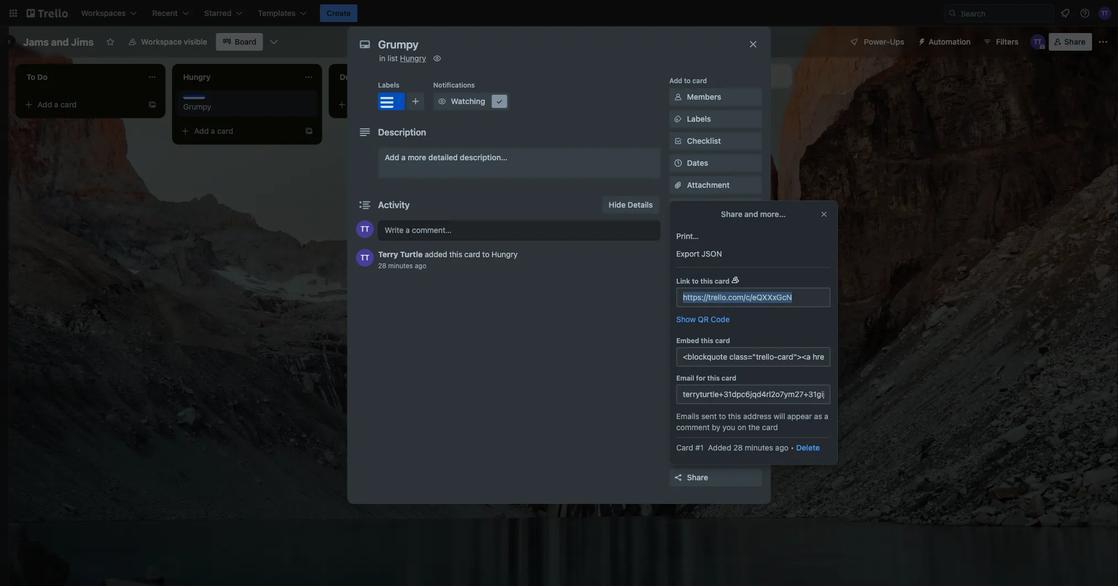 Task type: vqa. For each thing, say whether or not it's contained in the screenshot.
the choose a category
no



Task type: describe. For each thing, give the bounding box(es) containing it.
sm image right hungry link
[[432, 53, 443, 64]]

mark
[[687, 314, 705, 323]]

notifications
[[433, 81, 475, 89]]

0 vertical spatial list
[[388, 54, 398, 63]]

board link
[[216, 33, 263, 51]]

export json
[[676, 250, 722, 259]]

star or unstar board image
[[106, 38, 115, 46]]

archive
[[687, 451, 715, 461]]

email
[[676, 375, 694, 382]]

a inside add a more detailed description… "link"
[[401, 153, 406, 162]]

idea
[[739, 314, 755, 323]]

labels inside labels link
[[687, 114, 711, 124]]

details
[[628, 201, 653, 210]]

watching button
[[433, 93, 509, 110]]

print…
[[676, 232, 699, 241]]

show menu image
[[1098, 36, 1109, 47]]

terry turtle (terryturtle) image
[[1030, 34, 1046, 50]]

create button
[[320, 4, 358, 22]]

jims
[[71, 36, 94, 48]]

Link to this card text field
[[676, 288, 831, 308]]

0 horizontal spatial share button
[[669, 469, 762, 487]]

on
[[737, 423, 746, 432]]

you
[[723, 423, 735, 432]]

jams and jims
[[23, 36, 94, 48]]

Board name text field
[[18, 33, 99, 51]]

1 horizontal spatial minutes
[[745, 444, 773, 453]]

show
[[676, 315, 696, 324]]

by
[[712, 423, 720, 432]]

add a more detailed description… link
[[378, 148, 661, 179]]

this right link
[[700, 277, 713, 285]]

this right for
[[707, 375, 720, 382]]

button
[[704, 336, 728, 345]]

custom fields button
[[669, 224, 762, 235]]

sm image for move
[[673, 379, 684, 391]]

0 horizontal spatial power-ups
[[669, 253, 705, 261]]

card inside terry turtle added this card to hungry 28 minutes ago
[[464, 250, 480, 259]]

hide
[[609, 201, 626, 210]]

sm image for watching button
[[437, 96, 448, 107]]

description
[[378, 127, 426, 138]]

add a card for add a card button associated with right create from template… icon
[[194, 127, 233, 136]]

dates button
[[669, 154, 762, 172]]

add another list
[[662, 71, 720, 81]]

sm image for members link
[[673, 92, 684, 103]]

0 notifications image
[[1058, 7, 1072, 20]]

•
[[791, 444, 794, 453]]

hungry link
[[400, 54, 426, 63]]

code
[[711, 315, 730, 324]]

emails sent to this address will appear as a comment by you on the card
[[676, 412, 828, 432]]

members link
[[669, 88, 762, 106]]

add power-ups
[[687, 269, 744, 278]]

workspace visible
[[141, 37, 207, 46]]

minutes inside terry turtle added this card to hungry 28 minutes ago
[[388, 262, 413, 270]]

and for share
[[744, 210, 758, 219]]

0 vertical spatial terry turtle (terryturtle) image
[[1098, 7, 1111, 20]]

checklist
[[687, 137, 721, 146]]

add to card
[[669, 77, 707, 84]]

in list hungry
[[379, 54, 426, 63]]

card inside emails sent to this address will appear as a comment by you on the card
[[762, 423, 778, 432]]

in
[[379, 54, 385, 63]]

filters button
[[979, 33, 1022, 51]]

more
[[408, 153, 426, 162]]

as inside emails sent to this address will appear as a comment by you on the card
[[814, 412, 822, 421]]

1 horizontal spatial share button
[[1049, 33, 1092, 51]]

card #1 added 28 minutes ago • delete
[[676, 444, 820, 453]]

sm image for labels
[[673, 114, 684, 125]]

as inside mark as good idea button
[[707, 314, 716, 323]]

export
[[676, 250, 699, 259]]

link
[[676, 277, 690, 285]]

this inside terry turtle added this card to hungry 28 minutes ago
[[449, 250, 462, 259]]

description…
[[460, 153, 508, 162]]

this inside emails sent to this address will appear as a comment by you on the card
[[728, 412, 741, 421]]

move
[[687, 380, 707, 389]]

customize views image
[[268, 36, 279, 47]]

0 horizontal spatial ups
[[692, 253, 705, 261]]

another
[[679, 71, 707, 81]]

dates
[[687, 159, 708, 168]]

to inside terry turtle added this card to hungry 28 minutes ago
[[482, 250, 489, 259]]

attachment
[[687, 181, 730, 190]]

1 vertical spatial terry turtle (terryturtle) image
[[356, 221, 374, 238]]

to right link
[[692, 277, 699, 285]]

workspace
[[141, 37, 182, 46]]

1 vertical spatial power-
[[669, 253, 692, 261]]

color: blue, title: none image
[[378, 93, 405, 110]]

share and more…
[[721, 210, 786, 219]]

fields
[[717, 225, 739, 234]]

color: blue, title: none image
[[183, 95, 205, 99]]

jams
[[23, 36, 49, 48]]

watching
[[451, 97, 485, 106]]

added
[[425, 250, 447, 259]]

sm image for copy
[[673, 402, 684, 413]]

delete button
[[796, 443, 820, 454]]

add a card button for the topmost create from template… icon
[[20, 96, 143, 114]]

hungry inside terry turtle added this card to hungry 28 minutes ago
[[492, 250, 518, 259]]

print… link
[[670, 228, 837, 245]]

custom
[[687, 225, 715, 234]]

grumpy
[[183, 102, 211, 111]]

the
[[748, 423, 760, 432]]

to up members
[[684, 77, 691, 84]]

1 horizontal spatial ups
[[730, 269, 744, 278]]

link to this card
[[676, 277, 730, 285]]

Email for this card text field
[[676, 385, 831, 405]]

sm image for checklist
[[673, 136, 684, 147]]

copy
[[687, 402, 706, 411]]

add button
[[687, 336, 728, 345]]

28 inside terry turtle added this card to hungry 28 minutes ago
[[378, 262, 386, 270]]

export json link
[[670, 245, 837, 263]]

a inside emails sent to this address will appear as a comment by you on the card
[[824, 412, 828, 421]]

will
[[774, 412, 785, 421]]

power- inside button
[[864, 37, 890, 46]]

add inside "link"
[[385, 153, 399, 162]]



Task type: locate. For each thing, give the bounding box(es) containing it.
show qr code link
[[676, 314, 730, 325]]

card
[[692, 77, 707, 84], [60, 100, 77, 109], [374, 100, 390, 109], [530, 100, 547, 109], [217, 127, 233, 136], [464, 250, 480, 259], [715, 277, 730, 285], [715, 337, 730, 345], [722, 375, 736, 382], [762, 423, 778, 432]]

sm image for archive
[[673, 451, 684, 462]]

mark as good idea
[[687, 314, 755, 323]]

add
[[662, 71, 676, 81], [669, 77, 682, 84], [38, 100, 52, 109], [351, 100, 365, 109], [507, 100, 522, 109], [194, 127, 209, 136], [385, 153, 399, 162], [687, 269, 702, 278], [687, 336, 702, 345]]

copy link
[[669, 398, 762, 416]]

0 vertical spatial power-ups
[[864, 37, 904, 46]]

custom fields
[[687, 225, 739, 234]]

actions
[[669, 365, 694, 372]]

0 vertical spatial minutes
[[388, 262, 413, 270]]

sm image inside move link
[[673, 379, 684, 391]]

workspace visible button
[[121, 33, 214, 51]]

to inside emails sent to this address will appear as a comment by you on the card
[[719, 412, 726, 421]]

0 vertical spatial automation
[[929, 37, 971, 46]]

#1
[[695, 444, 704, 453]]

2 horizontal spatial power-
[[864, 37, 890, 46]]

json
[[702, 250, 722, 259]]

sm image inside copy link
[[673, 402, 684, 413]]

1 horizontal spatial power-ups
[[864, 37, 904, 46]]

card
[[676, 444, 693, 453]]

sm image
[[673, 92, 684, 103], [437, 96, 448, 107], [494, 96, 505, 107], [673, 202, 684, 213]]

ups
[[890, 37, 904, 46], [692, 253, 705, 261], [730, 269, 744, 278]]

2 vertical spatial power-
[[704, 269, 730, 278]]

more…
[[760, 210, 786, 219]]

2 vertical spatial terry turtle (terryturtle) image
[[356, 249, 374, 267]]

cover link
[[669, 199, 762, 216]]

0 vertical spatial share button
[[1049, 33, 1092, 51]]

0 horizontal spatial hungry
[[400, 54, 426, 63]]

1 vertical spatial automation
[[669, 297, 707, 305]]

0 vertical spatial labels
[[378, 81, 399, 89]]

list right in
[[388, 54, 398, 63]]

1 vertical spatial share button
[[669, 469, 762, 487]]

sm image down actions
[[673, 379, 684, 391]]

1 horizontal spatial and
[[744, 210, 758, 219]]

0 vertical spatial power-
[[864, 37, 890, 46]]

automation up 'show' in the bottom of the page
[[669, 297, 707, 305]]

detailed
[[428, 153, 458, 162]]

sm image inside automation button
[[913, 33, 929, 49]]

1 vertical spatial power-ups
[[669, 253, 705, 261]]

make template link
[[669, 420, 762, 438]]

automation button
[[913, 33, 977, 51]]

appear
[[787, 412, 812, 421]]

2 horizontal spatial share
[[1064, 37, 1086, 46]]

28
[[378, 262, 386, 270], [733, 444, 743, 453]]

ago inside terry turtle added this card to hungry 28 minutes ago
[[415, 262, 426, 270]]

share
[[1064, 37, 1086, 46], [721, 210, 742, 219], [687, 474, 708, 483]]

labels up color: blue, title: none image
[[378, 81, 399, 89]]

add a card for add a card button associated with the topmost create from template… icon
[[38, 100, 77, 109]]

0 horizontal spatial 28
[[378, 262, 386, 270]]

checklist link
[[669, 132, 762, 150]]

turtle
[[400, 250, 423, 259]]

delete
[[796, 444, 820, 453]]

this up you
[[728, 412, 741, 421]]

hungry right in
[[400, 54, 426, 63]]

and left more… on the right top of the page
[[744, 210, 758, 219]]

list inside "add another list" button
[[709, 71, 720, 81]]

share left show menu icon
[[1064, 37, 1086, 46]]

1 vertical spatial as
[[814, 412, 822, 421]]

sm image left cover
[[673, 202, 684, 213]]

create
[[327, 9, 351, 18]]

automation inside button
[[929, 37, 971, 46]]

sm image right watching on the top of page
[[494, 96, 505, 107]]

0 horizontal spatial and
[[51, 36, 69, 48]]

sm image down add to card
[[673, 92, 684, 103]]

switch to… image
[[8, 8, 19, 19]]

0 horizontal spatial power-
[[669, 253, 692, 261]]

1 vertical spatial ups
[[692, 253, 705, 261]]

0 vertical spatial hungry
[[400, 54, 426, 63]]

to up template
[[719, 412, 726, 421]]

for
[[696, 375, 706, 382]]

hungry
[[400, 54, 426, 63], [492, 250, 518, 259]]

0 horizontal spatial ago
[[415, 262, 426, 270]]

0 horizontal spatial as
[[707, 314, 716, 323]]

list up members link
[[709, 71, 720, 81]]

visible
[[184, 37, 207, 46]]

to down the write a comment text field
[[482, 250, 489, 259]]

ago left •
[[775, 444, 788, 453]]

1 horizontal spatial share
[[721, 210, 742, 219]]

sm image
[[913, 33, 929, 49], [432, 53, 443, 64], [673, 114, 684, 125], [673, 136, 684, 147], [673, 379, 684, 391], [673, 402, 684, 413], [673, 424, 684, 435], [673, 451, 684, 462]]

cover
[[687, 203, 708, 212]]

28 down terry
[[378, 262, 386, 270]]

1 vertical spatial hungry
[[492, 250, 518, 259]]

0 vertical spatial create from template… image
[[148, 100, 157, 109]]

0 horizontal spatial list
[[388, 54, 398, 63]]

None text field
[[373, 34, 737, 54]]

0 vertical spatial ago
[[415, 262, 426, 270]]

terry turtle (terryturtle) image
[[1098, 7, 1111, 20], [356, 221, 374, 238], [356, 249, 374, 267]]

add a card button for right create from template… icon
[[177, 122, 300, 140]]

1 horizontal spatial as
[[814, 412, 822, 421]]

sm image down add to card
[[673, 114, 684, 125]]

and left jims
[[51, 36, 69, 48]]

0 vertical spatial 28
[[378, 262, 386, 270]]

close popover image
[[820, 210, 828, 219]]

power-ups inside button
[[864, 37, 904, 46]]

1 vertical spatial share
[[721, 210, 742, 219]]

mark as good idea button
[[669, 310, 762, 328]]

filters
[[996, 37, 1019, 46]]

1 horizontal spatial automation
[[929, 37, 971, 46]]

2 vertical spatial share
[[687, 474, 708, 483]]

this right added
[[449, 250, 462, 259]]

power-ups
[[864, 37, 904, 46], [669, 253, 705, 261]]

1 horizontal spatial hungry
[[492, 250, 518, 259]]

this
[[449, 250, 462, 259], [700, 277, 713, 285], [701, 337, 713, 345], [707, 375, 720, 382], [728, 412, 741, 421]]

minutes down the
[[745, 444, 773, 453]]

search image
[[948, 9, 957, 18]]

minutes down turtle in the top left of the page
[[388, 262, 413, 270]]

emails
[[676, 412, 699, 421]]

hide details link
[[602, 196, 659, 214]]

add another list button
[[642, 64, 792, 88]]

sm image right the power-ups button
[[913, 33, 929, 49]]

2 horizontal spatial ups
[[890, 37, 904, 46]]

sm image inside members link
[[673, 92, 684, 103]]

sm image inside the checklist link
[[673, 136, 684, 147]]

sm image for make template
[[673, 424, 684, 435]]

0 horizontal spatial share
[[687, 474, 708, 483]]

sm image left checklist
[[673, 136, 684, 147]]

Write a comment text field
[[378, 221, 661, 240]]

sm image for cover 'link'
[[673, 202, 684, 213]]

1 vertical spatial labels
[[687, 114, 711, 124]]

share button down archive 'link'
[[669, 469, 762, 487]]

open information menu image
[[1079, 8, 1090, 19]]

Search field
[[957, 5, 1054, 22]]

0 horizontal spatial automation
[[669, 297, 707, 305]]

terry
[[378, 250, 398, 259]]

1 vertical spatial create from template… image
[[304, 127, 313, 136]]

1 vertical spatial ago
[[775, 444, 788, 453]]

power-ups button
[[842, 33, 911, 51]]

1 horizontal spatial power-
[[704, 269, 730, 278]]

qr
[[698, 315, 709, 324]]

sm image down emails
[[673, 424, 684, 435]]

archive link
[[669, 447, 762, 465]]

automation
[[929, 37, 971, 46], [669, 297, 707, 305]]

embed this card
[[676, 337, 730, 345]]

0 vertical spatial and
[[51, 36, 69, 48]]

add power-ups link
[[669, 265, 762, 282]]

to
[[684, 77, 691, 84], [482, 250, 489, 259], [692, 277, 699, 285], [719, 412, 726, 421]]

and inside board name text field
[[51, 36, 69, 48]]

sm image inside cover 'link'
[[673, 202, 684, 213]]

add button button
[[669, 332, 762, 350]]

show qr code
[[676, 315, 730, 324]]

power-
[[864, 37, 890, 46], [669, 253, 692, 261], [704, 269, 730, 278]]

embed
[[676, 337, 699, 345]]

add a more detailed description…
[[385, 153, 508, 162]]

28 right added
[[733, 444, 743, 453]]

as
[[707, 314, 716, 323], [814, 412, 822, 421]]

comment
[[676, 423, 710, 432]]

0 vertical spatial ups
[[890, 37, 904, 46]]

labels up checklist
[[687, 114, 711, 124]]

Embed this card text field
[[676, 347, 831, 367]]

this right embed
[[701, 337, 713, 345]]

ups inside button
[[890, 37, 904, 46]]

automation down search image
[[929, 37, 971, 46]]

ups down print…
[[692, 253, 705, 261]]

1 horizontal spatial 28
[[733, 444, 743, 453]]

template
[[709, 424, 741, 434]]

share up fields
[[721, 210, 742, 219]]

add a card for add a card button corresponding to create from template… image
[[351, 100, 390, 109]]

create from template… image
[[148, 100, 157, 109], [304, 127, 313, 136]]

0 vertical spatial share
[[1064, 37, 1086, 46]]

add a card
[[38, 100, 77, 109], [351, 100, 390, 109], [507, 100, 547, 109], [194, 127, 233, 136]]

1 horizontal spatial labels
[[687, 114, 711, 124]]

terry turtle added this card to hungry 28 minutes ago
[[378, 250, 518, 270]]

sm image for automation
[[913, 33, 929, 49]]

share down archive
[[687, 474, 708, 483]]

0 vertical spatial as
[[707, 314, 716, 323]]

make template
[[687, 424, 741, 434]]

hide details
[[609, 201, 653, 210]]

make
[[687, 424, 707, 434]]

28 minutes ago link
[[378, 262, 426, 270]]

add inside button
[[662, 71, 676, 81]]

1 horizontal spatial ago
[[775, 444, 788, 453]]

1 vertical spatial 28
[[733, 444, 743, 453]]

primary element
[[0, 0, 1118, 26]]

sm image left copy
[[673, 402, 684, 413]]

grumpy link
[[183, 101, 311, 113]]

sm image down notifications
[[437, 96, 448, 107]]

sm image left archive
[[673, 451, 684, 462]]

create from template… image
[[461, 100, 470, 109]]

sm image inside "make template" link
[[673, 424, 684, 435]]

ups down 'export json' link on the top right of page
[[730, 269, 744, 278]]

2 vertical spatial ups
[[730, 269, 744, 278]]

hungry down the write a comment text field
[[492, 250, 518, 259]]

sm image inside archive 'link'
[[673, 451, 684, 462]]

0 horizontal spatial minutes
[[388, 262, 413, 270]]

share button down 0 notifications icon
[[1049, 33, 1092, 51]]

and for jams
[[51, 36, 69, 48]]

0 horizontal spatial labels
[[378, 81, 399, 89]]

sm image inside labels link
[[673, 114, 684, 125]]

1 horizontal spatial list
[[709, 71, 720, 81]]

attachment button
[[669, 177, 762, 194]]

1 vertical spatial and
[[744, 210, 758, 219]]

1 horizontal spatial create from template… image
[[304, 127, 313, 136]]

good
[[718, 314, 737, 323]]

0 horizontal spatial create from template… image
[[148, 100, 157, 109]]

activity
[[378, 200, 410, 210]]

ago down turtle in the top left of the page
[[415, 262, 426, 270]]

labels link
[[669, 110, 762, 128]]

added
[[708, 444, 731, 453]]

move link
[[669, 376, 762, 394]]

address
[[743, 412, 772, 421]]

add a card button for create from template… image
[[333, 96, 457, 114]]

ups left automation button
[[890, 37, 904, 46]]

email for this card
[[676, 375, 736, 382]]

sent
[[701, 412, 717, 421]]

1 vertical spatial minutes
[[745, 444, 773, 453]]

1 vertical spatial list
[[709, 71, 720, 81]]

labels
[[378, 81, 399, 89], [687, 114, 711, 124]]



